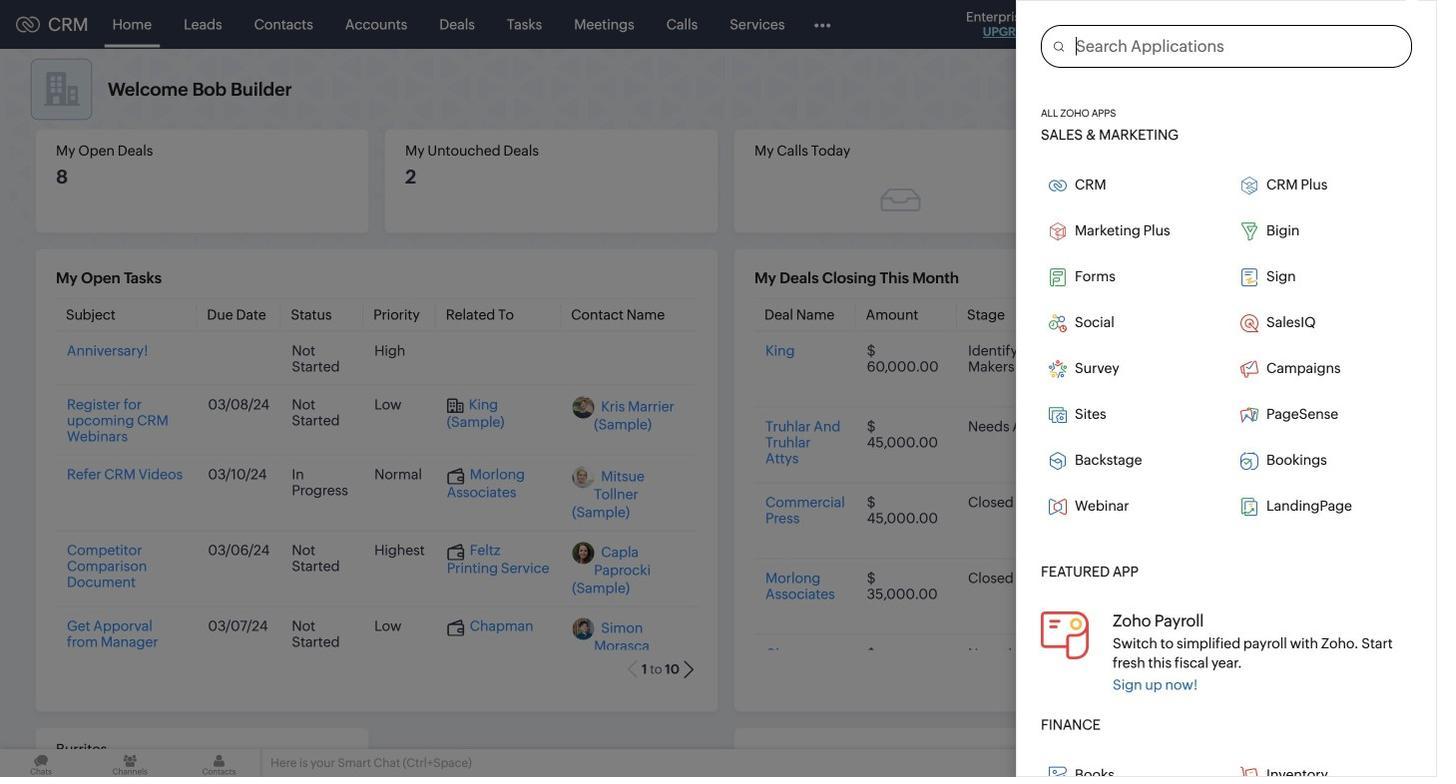 Task type: describe. For each thing, give the bounding box(es) containing it.
profile element
[[1335, 0, 1391, 48]]

logo image
[[16, 16, 40, 32]]

profile image
[[1347, 8, 1379, 40]]

signals element
[[1176, 0, 1214, 49]]

chats image
[[0, 750, 82, 777]]

contacts image
[[178, 750, 260, 777]]



Task type: locate. For each thing, give the bounding box(es) containing it.
search image
[[1147, 16, 1164, 33]]

calendar image
[[1226, 16, 1243, 32]]

channels image
[[89, 750, 171, 777]]

search element
[[1135, 0, 1176, 49]]

Search Applications text field
[[1064, 26, 1411, 67]]

signals image
[[1188, 16, 1202, 33]]

zoho payroll image
[[1041, 612, 1089, 660]]



Task type: vqa. For each thing, say whether or not it's contained in the screenshot.
Search Applications text field
yes



